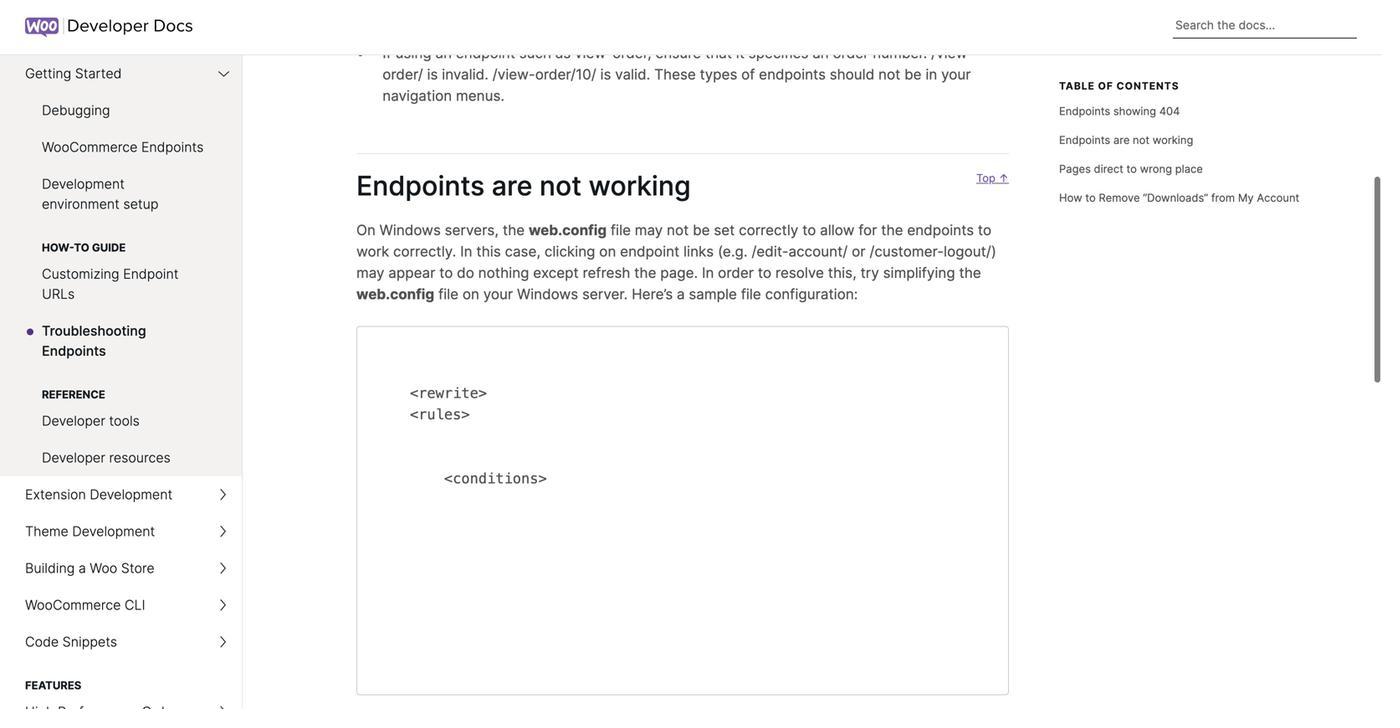 Task type: locate. For each thing, give the bounding box(es) containing it.
getting started link
[[0, 55, 242, 92]]

your down the nothing
[[484, 285, 513, 303]]

development down the resources
[[90, 486, 173, 503]]

0 vertical spatial endpoints are not working
[[1060, 133, 1194, 146]]

are up on windows servers, the web.config
[[492, 170, 533, 202]]

developer down developer tools
[[42, 450, 105, 466]]

environment
[[42, 196, 120, 212]]

account/
[[789, 243, 848, 260]]

endpoints for topmost endpoints are not working link
[[1060, 133, 1111, 146]]

endpoints down 'table'
[[1060, 104, 1111, 117]]

2 vertical spatial development
[[72, 523, 155, 540]]

getting
[[25, 65, 71, 82]]

development inside extension development link
[[90, 486, 173, 503]]

your inside file may not be set correctly to allow for the endpoints to work correctly. in this case, clicking on endpoint links (e.g. /edit-account/ or /customer-logout/) may appear to do nothing except refresh the page. in order to resolve this, try simplifying the web.config file on your windows server. here's a sample file configuration:
[[484, 285, 513, 303]]

0 horizontal spatial a
[[79, 560, 86, 576]]

1 horizontal spatial endpoints
[[908, 221, 974, 239]]

1 horizontal spatial on
[[600, 243, 616, 260]]

be left the in
[[905, 66, 922, 83]]

woocommerce
[[42, 139, 138, 155], [25, 597, 121, 613]]

building
[[25, 560, 75, 576]]

web.config
[[529, 221, 607, 239], [357, 285, 435, 303]]

on up refresh
[[600, 243, 616, 260]]

not down showing
[[1133, 133, 1150, 146]]

0 horizontal spatial web.config
[[357, 285, 435, 303]]

endpoints down debugging link
[[141, 139, 204, 155]]

1 vertical spatial developer
[[42, 450, 105, 466]]

0 vertical spatial development
[[42, 176, 125, 192]]

0 vertical spatial endpoints are not working link
[[1060, 125, 1303, 154]]

developer resources
[[42, 450, 171, 466]]

1 horizontal spatial a
[[677, 285, 685, 303]]

a inside file may not be set correctly to allow for the endpoints to work correctly. in this case, clicking on endpoint links (e.g. /edit-account/ or /customer-logout/) may appear to do nothing except refresh the page. in order to resolve this, try simplifying the web.config file on your windows server. here's a sample file configuration:
[[677, 285, 685, 303]]

1 vertical spatial be
[[693, 221, 710, 239]]

1 horizontal spatial endpoints are not working
[[1060, 133, 1194, 146]]

0 vertical spatial in
[[461, 243, 473, 260]]

1 horizontal spatial windows
[[517, 285, 579, 303]]

an right using
[[436, 44, 452, 62]]

1 vertical spatial are
[[492, 170, 533, 202]]

development inside theme development link
[[72, 523, 155, 540]]

setup
[[123, 196, 159, 212]]

0 vertical spatial a
[[677, 285, 685, 303]]

0 horizontal spatial on
[[463, 285, 480, 303]]

clicking
[[545, 243, 596, 260]]

1 vertical spatial endpoints
[[908, 221, 974, 239]]

in up sample
[[702, 264, 714, 281]]

do
[[457, 264, 475, 281]]

0 vertical spatial be
[[905, 66, 922, 83]]

0 horizontal spatial is
[[427, 66, 438, 83]]

0 horizontal spatial endpoint
[[456, 44, 516, 62]]

development up environment
[[42, 176, 125, 192]]

0 horizontal spatial endpoints
[[759, 66, 826, 83]]

1 horizontal spatial are
[[1114, 133, 1130, 146]]

endpoints down troubleshooting
[[42, 343, 106, 359]]

web.config down 'appear'
[[357, 285, 435, 303]]

debugging link
[[0, 92, 242, 129]]

1 vertical spatial working
[[589, 170, 691, 202]]

pages direct to wrong place
[[1060, 162, 1204, 175]]

/view-
[[932, 44, 975, 62], [493, 66, 536, 83]]

1 vertical spatial endpoints are not working link
[[328, 170, 691, 202]]

store
[[121, 560, 155, 576]]

order inside file may not be set correctly to allow for the endpoints to work correctly. in this case, clicking on endpoint links (e.g. /edit-account/ or /customer-logout/) may appear to do nothing except refresh the page. in order to resolve this, try simplifying the web.config file on your windows server. here's a sample file configuration:
[[718, 264, 754, 281]]

0 horizontal spatial order
[[718, 264, 754, 281]]

1 vertical spatial order
[[718, 264, 754, 281]]

remove
[[1099, 191, 1141, 204]]

1 developer from the top
[[42, 413, 105, 429]]

search search field
[[1174, 13, 1358, 39]]

1 horizontal spatial endpoint
[[620, 243, 680, 260]]

file up refresh
[[611, 221, 631, 239]]

1 vertical spatial development
[[90, 486, 173, 503]]

1 horizontal spatial an
[[813, 44, 829, 62]]

woo
[[90, 560, 117, 576]]

1 horizontal spatial working
[[1153, 133, 1194, 146]]

this,
[[829, 264, 857, 281]]

to
[[74, 241, 89, 254]]

your right the in
[[942, 66, 972, 83]]

may
[[635, 221, 663, 239], [357, 264, 385, 281]]

1 horizontal spatial endpoints are not working link
[[1060, 125, 1303, 154]]

endpoints up logout/)
[[908, 221, 974, 239]]

to up logout/)
[[978, 221, 992, 239]]

endpoints
[[759, 66, 826, 83], [908, 221, 974, 239]]

endpoint
[[123, 266, 179, 282]]

0 horizontal spatial be
[[693, 221, 710, 239]]

endpoints inside woocommerce endpoints link
[[141, 139, 204, 155]]

0 horizontal spatial your
[[484, 285, 513, 303]]

0 horizontal spatial an
[[436, 44, 452, 62]]

/view- up the in
[[932, 44, 975, 62]]

are down endpoints showing 404
[[1114, 133, 1130, 146]]

1 horizontal spatial is
[[601, 66, 611, 83]]

endpoints are not working
[[1060, 133, 1194, 146], [357, 170, 691, 202]]

woocommerce cli link
[[0, 587, 242, 624]]

endpoints up pages
[[1060, 133, 1111, 146]]

1 horizontal spatial your
[[942, 66, 972, 83]]

how-
[[42, 241, 74, 254]]

woocommerce down debugging
[[42, 139, 138, 155]]

1 vertical spatial on
[[463, 285, 480, 303]]

an right specifies
[[813, 44, 829, 62]]

on
[[600, 243, 616, 260], [463, 285, 480, 303]]

top ↑
[[977, 172, 1010, 185]]

endpoints up correctly. at the left top of the page
[[357, 170, 485, 202]]

to right how
[[1086, 191, 1096, 204]]

None search field
[[1174, 13, 1358, 39]]

endpoints inside "endpoints showing 404" link
[[1060, 104, 1111, 117]]

development down extension development link
[[72, 523, 155, 540]]

woocommerce up code snippets
[[25, 597, 121, 613]]

0 horizontal spatial windows
[[380, 221, 441, 239]]

file right sample
[[741, 285, 762, 303]]

1 vertical spatial web.config
[[357, 285, 435, 303]]

1 horizontal spatial web.config
[[529, 221, 607, 239]]

on down 'do'
[[463, 285, 480, 303]]

0 horizontal spatial may
[[357, 264, 385, 281]]

0 vertical spatial endpoint
[[456, 44, 516, 62]]

if using an endpoint such as view-order, ensure that it specifies an order number. /view- order/ is invalid. /view-order/10/ is valid. these types of endpoints should not be in your navigation menus.
[[383, 44, 975, 104]]

order down (e.g. on the right of the page
[[718, 264, 754, 281]]

developer tools
[[42, 413, 140, 429]]

1 horizontal spatial /view-
[[932, 44, 975, 62]]

the up 'case,'
[[503, 221, 525, 239]]

endpoints inside if using an endpoint such as view-order, ensure that it specifies an order number. /view- order/ is invalid. /view-order/10/ is valid. these types of endpoints should not be in your navigation menus.
[[759, 66, 826, 83]]

not up links
[[667, 221, 689, 239]]

developer tools link
[[0, 403, 242, 439]]

to down '/edit-' on the top
[[758, 264, 772, 281]]

endpoints inside endpoints are not working link
[[1060, 133, 1111, 146]]

0 vertical spatial web.config
[[529, 221, 607, 239]]

a
[[677, 285, 685, 303], [79, 560, 86, 576]]

ensure
[[656, 44, 702, 62]]

working for topmost endpoints are not working link
[[1153, 133, 1194, 146]]

1 vertical spatial woocommerce
[[25, 597, 121, 613]]

working inside table of contents element
[[1153, 133, 1194, 146]]

1 horizontal spatial order
[[833, 44, 869, 62]]

of down it
[[742, 66, 755, 83]]

2 is from the left
[[601, 66, 611, 83]]

endpoints inside file may not be set correctly to allow for the endpoints to work correctly. in this case, clicking on endpoint links (e.g. /edit-account/ or /customer-logout/) may appear to do nothing except refresh the page. in order to resolve this, try simplifying the web.config file on your windows server. here's a sample file configuration:
[[908, 221, 974, 239]]

building a woo store
[[25, 560, 155, 576]]

0 vertical spatial may
[[635, 221, 663, 239]]

endpoints are not working link up the place
[[1060, 125, 1303, 154]]

windows
[[380, 221, 441, 239], [517, 285, 579, 303]]

endpoints are not working up on windows servers, the web.config
[[357, 170, 691, 202]]

resources
[[109, 450, 171, 466]]

windows up correctly. at the left top of the page
[[380, 221, 441, 239]]

1 horizontal spatial of
[[1099, 80, 1114, 92]]

endpoints down specifies
[[759, 66, 826, 83]]

view-
[[575, 44, 613, 62]]

0 vertical spatial endpoints
[[759, 66, 826, 83]]

may down work
[[357, 264, 385, 281]]

are inside table of contents element
[[1114, 133, 1130, 146]]

1 horizontal spatial be
[[905, 66, 922, 83]]

0 vertical spatial are
[[1114, 133, 1130, 146]]

cli
[[125, 597, 145, 613]]

endpoints are not working link up on windows servers, the web.config
[[328, 170, 691, 202]]

or
[[852, 243, 866, 260]]

top ↑ link
[[968, 170, 1010, 219]]

developer for developer tools
[[42, 413, 105, 429]]

your
[[942, 66, 972, 83], [484, 285, 513, 303]]

woocommerce inside woocommerce endpoints link
[[42, 139, 138, 155]]

1 vertical spatial in
[[702, 264, 714, 281]]

developer down reference
[[42, 413, 105, 429]]

1 vertical spatial endpoint
[[620, 243, 680, 260]]

be inside file may not be set correctly to allow for the endpoints to work correctly. in this case, clicking on endpoint links (e.g. /edit-account/ or /customer-logout/) may appear to do nothing except refresh the page. in order to resolve this, try simplifying the web.config file on your windows server. here's a sample file configuration:
[[693, 221, 710, 239]]

is up navigation
[[427, 66, 438, 83]]

0 vertical spatial woocommerce
[[42, 139, 138, 155]]

0 vertical spatial on
[[600, 243, 616, 260]]

in
[[926, 66, 938, 83]]

1 vertical spatial endpoints are not working
[[357, 170, 691, 202]]

2 developer from the top
[[42, 450, 105, 466]]

snippets
[[63, 634, 117, 650]]

guide
[[92, 241, 126, 254]]

endpoints are not working link
[[1060, 125, 1303, 154], [328, 170, 691, 202]]

not inside if using an endpoint such as view-order, ensure that it specifies an order number. /view- order/ is invalid. /view-order/10/ is valid. these types of endpoints should not be in your navigation menus.
[[879, 66, 901, 83]]

not down 'number.'
[[879, 66, 901, 83]]

developer for developer resources
[[42, 450, 105, 466]]

1 vertical spatial windows
[[517, 285, 579, 303]]

endpoint up page.
[[620, 243, 680, 260]]

0 horizontal spatial are
[[492, 170, 533, 202]]

code snippets link
[[0, 624, 242, 660]]

0 horizontal spatial file
[[439, 285, 459, 303]]

in up 'do'
[[461, 243, 473, 260]]

a left woo
[[79, 560, 86, 576]]

these
[[655, 66, 696, 83]]

1 horizontal spatial in
[[702, 264, 714, 281]]

1 vertical spatial /view-
[[493, 66, 536, 83]]

may up page.
[[635, 221, 663, 239]]

not inside table of contents element
[[1133, 133, 1150, 146]]

endpoints are not working up pages direct to wrong place
[[1060, 133, 1194, 146]]

web.config inside file may not be set correctly to allow for the endpoints to work correctly. in this case, clicking on endpoint links (e.g. /edit-account/ or /customer-logout/) may appear to do nothing except refresh the page. in order to resolve this, try simplifying the web.config file on your windows server. here's a sample file configuration:
[[357, 285, 435, 303]]

of up endpoints showing 404
[[1099, 80, 1114, 92]]

development for theme
[[72, 523, 155, 540]]

0 vertical spatial order
[[833, 44, 869, 62]]

to right direct at the top
[[1127, 162, 1138, 175]]

are for topmost endpoints are not working link
[[1114, 133, 1130, 146]]

/view- down such on the top left
[[493, 66, 536, 83]]

0 vertical spatial your
[[942, 66, 972, 83]]

<rules>
[[410, 406, 470, 423]]

servers,
[[445, 221, 499, 239]]

extension
[[25, 486, 86, 503]]

invalid.
[[442, 66, 489, 83]]

0 vertical spatial windows
[[380, 221, 441, 239]]

customizing endpoint urls
[[42, 266, 179, 302]]

account
[[1258, 191, 1300, 204]]

woocommerce inside woocommerce cli link
[[25, 597, 121, 613]]

development inside development environment setup
[[42, 176, 125, 192]]

0 horizontal spatial of
[[742, 66, 755, 83]]

0 vertical spatial developer
[[42, 413, 105, 429]]

a down page.
[[677, 285, 685, 303]]

1 vertical spatial your
[[484, 285, 513, 303]]

is down 'view-' on the top left of page
[[601, 66, 611, 83]]

on
[[357, 221, 376, 239]]

from
[[1212, 191, 1236, 204]]

file down 'do'
[[439, 285, 459, 303]]

0 horizontal spatial working
[[589, 170, 691, 202]]

order inside if using an endpoint such as view-order, ensure that it specifies an order number. /view- order/ is invalid. /view-order/10/ is valid. these types of endpoints should not be in your navigation menus.
[[833, 44, 869, 62]]

order up should
[[833, 44, 869, 62]]

links
[[684, 243, 714, 260]]

table
[[1060, 80, 1096, 92]]

0 vertical spatial working
[[1153, 133, 1194, 146]]

order/
[[383, 66, 423, 83]]

web.config up clicking
[[529, 221, 607, 239]]

an
[[436, 44, 452, 62], [813, 44, 829, 62]]

refresh
[[583, 264, 631, 281]]

windows down except
[[517, 285, 579, 303]]

endpoint up invalid.
[[456, 44, 516, 62]]

table of contents
[[1060, 80, 1180, 92]]

be up links
[[693, 221, 710, 239]]

<conditions>
[[376, 470, 547, 508]]

woocommerce endpoints
[[42, 139, 204, 155]]



Task type: vqa. For each thing, say whether or not it's contained in the screenshot.
Search the docs… search box
no



Task type: describe. For each thing, give the bounding box(es) containing it.
wrong
[[1141, 162, 1173, 175]]

windows inside file may not be set correctly to allow for the endpoints to work correctly. in this case, clicking on endpoint links (e.g. /edit-account/ or /customer-logout/) may appear to do nothing except refresh the page. in order to resolve this, try simplifying the web.config file on your windows server. here's a sample file configuration:
[[517, 285, 579, 303]]

0 horizontal spatial endpoints are not working link
[[328, 170, 691, 202]]

↑
[[999, 172, 1010, 185]]

1 an from the left
[[436, 44, 452, 62]]

0 horizontal spatial /view-
[[493, 66, 536, 83]]

1 horizontal spatial file
[[611, 221, 631, 239]]

endpoint inside file may not be set correctly to allow for the endpoints to work correctly. in this case, clicking on endpoint links (e.g. /edit-account/ or /customer-logout/) may appear to do nothing except refresh the page. in order to resolve this, try simplifying the web.config file on your windows server. here's a sample file configuration:
[[620, 243, 680, 260]]

features link
[[0, 660, 242, 694]]

simplifying
[[884, 264, 956, 281]]

/edit-
[[752, 243, 789, 260]]

resolve
[[776, 264, 825, 281]]

for
[[859, 221, 878, 239]]

extension development
[[25, 486, 173, 503]]

1 horizontal spatial may
[[635, 221, 663, 239]]

1 is from the left
[[427, 66, 438, 83]]

place
[[1176, 162, 1204, 175]]

how-to guide link
[[0, 223, 242, 256]]

order,
[[613, 44, 652, 62]]

your inside if using an endpoint such as view-order, ensure that it specifies an order number. /view- order/ is invalid. /view-order/10/ is valid. these types of endpoints should not be in your navigation menus.
[[942, 66, 972, 83]]

nothing
[[479, 264, 529, 281]]

direct
[[1095, 162, 1124, 175]]

urls
[[42, 286, 75, 302]]

endpoints for endpoints are not working link to the left
[[357, 170, 485, 202]]

correctly
[[739, 221, 799, 239]]

woocommerce for woocommerce cli
[[25, 597, 121, 613]]

0 horizontal spatial endpoints are not working
[[357, 170, 691, 202]]

development environment setup link
[[0, 166, 242, 223]]

reference link
[[0, 370, 242, 403]]

configuration:
[[766, 285, 858, 303]]

pages
[[1060, 162, 1091, 175]]

table of contents element
[[1060, 80, 1303, 212]]

0 horizontal spatial in
[[461, 243, 473, 260]]

try
[[861, 264, 880, 281]]

2 horizontal spatial file
[[741, 285, 762, 303]]

woocommerce endpoints link
[[0, 129, 242, 166]]

of inside if using an endpoint such as view-order, ensure that it specifies an order number. /view- order/ is invalid. /view-order/10/ is valid. these types of endpoints should not be in your navigation menus.
[[742, 66, 755, 83]]

how-to guide
[[42, 241, 126, 254]]

menus.
[[456, 87, 505, 104]]

should
[[830, 66, 875, 83]]

the up here's
[[635, 264, 657, 281]]

to left 'do'
[[440, 264, 453, 281]]

valid.
[[615, 66, 651, 83]]

how to remove "downloads" from my account link
[[1060, 183, 1303, 212]]

allow
[[820, 221, 855, 239]]

404
[[1160, 104, 1181, 117]]

not up clicking
[[540, 170, 582, 202]]

such
[[520, 44, 552, 62]]

how to remove "downloads" from my account
[[1060, 191, 1300, 204]]

as
[[556, 44, 571, 62]]

extension development link
[[0, 476, 242, 513]]

started
[[75, 65, 122, 82]]

how
[[1060, 191, 1083, 204]]

theme development link
[[0, 513, 242, 550]]

endpoints for "endpoints showing 404" link
[[1060, 104, 1111, 117]]

logout/)
[[944, 243, 997, 260]]

on windows servers, the web.config
[[357, 221, 607, 239]]

troubleshooting endpoints link
[[0, 313, 242, 370]]

be inside if using an endpoint such as view-order, ensure that it specifies an order number. /view- order/ is invalid. /view-order/10/ is valid. these types of endpoints should not be in your navigation menus.
[[905, 66, 922, 83]]

endpoint inside if using an endpoint such as view-order, ensure that it specifies an order number. /view- order/ is invalid. /view-order/10/ is valid. these types of endpoints should not be in your navigation menus.
[[456, 44, 516, 62]]

customizing endpoint urls link
[[0, 256, 242, 313]]

showing
[[1114, 104, 1157, 117]]

getting started
[[25, 65, 122, 82]]

working for endpoints are not working link to the left
[[589, 170, 691, 202]]

if
[[383, 44, 392, 62]]

woocommerce for woocommerce endpoints
[[42, 139, 138, 155]]

page.
[[661, 264, 698, 281]]

"downloads"
[[1144, 191, 1209, 204]]

(e.g.
[[718, 243, 748, 260]]

contents
[[1117, 80, 1180, 92]]

specifies
[[749, 44, 809, 62]]

tools
[[109, 413, 140, 429]]

case,
[[505, 243, 541, 260]]

this
[[477, 243, 501, 260]]

development for extension
[[90, 486, 173, 503]]

2 an from the left
[[813, 44, 829, 62]]

the down logout/)
[[960, 264, 982, 281]]

not inside file may not be set correctly to allow for the endpoints to work correctly. in this case, clicking on endpoint links (e.g. /edit-account/ or /customer-logout/) may appear to do nothing except refresh the page. in order to resolve this, try simplifying the web.config file on your windows server. here's a sample file configuration:
[[667, 221, 689, 239]]

reference
[[42, 388, 105, 401]]

theme development
[[25, 523, 155, 540]]

troubleshooting
[[42, 323, 146, 339]]

my
[[1239, 191, 1255, 204]]

debugging
[[42, 102, 110, 118]]

customizing
[[42, 266, 119, 282]]

correctly.
[[393, 243, 457, 260]]

woocommerce cli
[[25, 597, 145, 613]]

are for endpoints are not working link to the left
[[492, 170, 533, 202]]

number.
[[873, 44, 928, 62]]

features
[[25, 679, 81, 692]]

endpoints inside troubleshooting endpoints
[[42, 343, 106, 359]]

top
[[977, 172, 996, 185]]

<rewrite> <rules>
[[376, 385, 487, 444]]

to up account/
[[803, 221, 816, 239]]

endpoints are not working inside table of contents element
[[1060, 133, 1194, 146]]

endpoints showing 404
[[1060, 104, 1181, 117]]

1 vertical spatial a
[[79, 560, 86, 576]]

navigation
[[383, 87, 452, 104]]

of inside table of contents element
[[1099, 80, 1114, 92]]

types
[[700, 66, 738, 83]]

<rewrite>
[[410, 385, 487, 401]]

1 vertical spatial may
[[357, 264, 385, 281]]

/customer-
[[870, 243, 944, 260]]

that
[[706, 44, 732, 62]]

code snippets
[[25, 634, 117, 650]]

except
[[533, 264, 579, 281]]

order/10/
[[536, 66, 597, 83]]

0 vertical spatial /view-
[[932, 44, 975, 62]]

building a woo store link
[[0, 550, 242, 587]]

the right "for"
[[882, 221, 904, 239]]

code
[[25, 634, 59, 650]]



